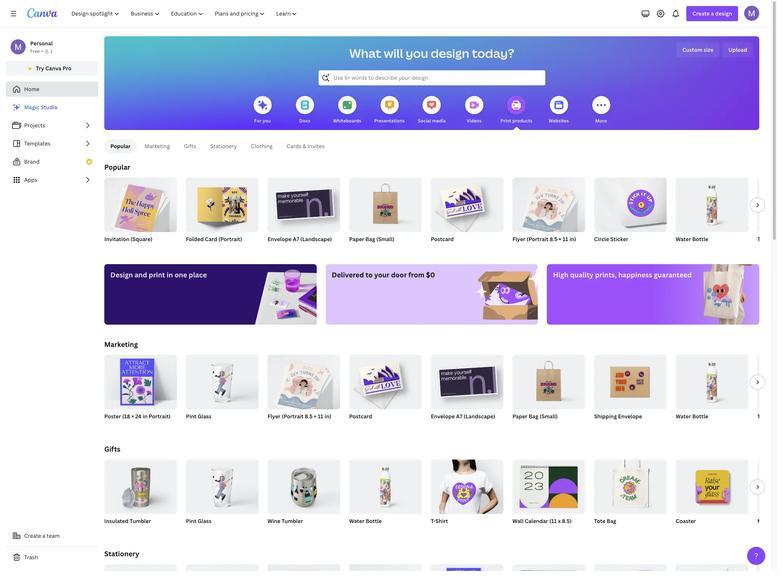 Task type: locate. For each thing, give the bounding box(es) containing it.
3.3
[[758, 528, 765, 534], [769, 528, 775, 534]]

1 vertical spatial a7
[[457, 413, 463, 420]]

1 vertical spatial in
[[143, 413, 148, 420]]

1 horizontal spatial paper bag (small)
[[513, 413, 558, 420]]

products
[[513, 118, 533, 124]]

docs button
[[296, 91, 314, 130]]

design up search search field
[[431, 45, 470, 61]]

1 horizontal spatial 3.3
[[769, 528, 775, 534]]

in inside the mug 3.3 × 3.3 in
[[776, 528, 778, 534]]

0 vertical spatial water
[[676, 236, 692, 243]]

1 tumbler from the left
[[130, 518, 151, 525]]

250
[[758, 246, 767, 252], [771, 246, 778, 252], [758, 423, 767, 429], [771, 423, 778, 429]]

maria williams image
[[745, 6, 760, 21]]

1 pint glass group from the top
[[186, 352, 259, 430]]

tote bag 250 × 250 for marketing
[[758, 413, 778, 429]]

0 horizontal spatial a7
[[293, 236, 299, 243]]

0 vertical spatial create
[[693, 10, 710, 17]]

calendar
[[525, 518, 549, 525]]

trash
[[24, 554, 38, 561]]

tumbler right insulated at the bottom
[[130, 518, 151, 525]]

quality
[[571, 271, 594, 280]]

guaranteed
[[654, 271, 693, 280]]

1 vertical spatial you
[[263, 118, 271, 124]]

0 vertical spatial envelope a7 (landscape) group
[[268, 175, 341, 253]]

videos
[[467, 118, 482, 124]]

1 horizontal spatial gifts
[[184, 143, 196, 150]]

&
[[303, 143, 307, 150]]

1 vertical spatial pint glass group
[[186, 457, 259, 535]]

1 horizontal spatial postcard group
[[431, 175, 504, 253]]

tote bag 250 × 250 for popular
[[758, 236, 778, 252]]

250 × 250 button for marketing
[[758, 423, 778, 430]]

group
[[104, 175, 177, 235], [186, 175, 259, 232], [268, 175, 341, 232], [350, 175, 422, 232], [431, 175, 504, 232], [513, 175, 586, 235], [595, 175, 667, 232], [676, 175, 749, 232], [758, 178, 778, 232], [104, 352, 177, 410], [186, 352, 259, 410], [268, 352, 341, 412], [350, 352, 422, 410], [431, 352, 504, 410], [513, 352, 586, 410], [595, 352, 667, 410], [676, 352, 749, 410], [758, 355, 778, 410], [104, 457, 177, 515], [186, 457, 259, 515], [268, 457, 341, 515], [350, 457, 422, 515], [431, 457, 504, 515], [513, 457, 586, 515], [595, 457, 667, 515], [676, 457, 749, 515], [758, 460, 778, 515], [104, 562, 177, 572], [186, 562, 259, 572], [268, 562, 341, 572], [350, 562, 422, 572], [431, 562, 504, 572], [513, 562, 586, 572], [595, 562, 667, 572], [676, 562, 749, 572], [758, 565, 778, 572]]

print
[[149, 271, 165, 280]]

paper bag (small)
[[350, 236, 395, 243], [513, 413, 558, 420]]

delivered to your door from $0
[[332, 271, 435, 280]]

create inside 'dropdown button'
[[693, 10, 710, 17]]

list
[[6, 100, 98, 188]]

0 vertical spatial a
[[712, 10, 715, 17]]

pint glass group for marketing
[[186, 352, 259, 430]]

a
[[712, 10, 715, 17], [42, 533, 45, 540]]

a up size
[[712, 10, 715, 17]]

envelope
[[268, 236, 292, 243], [431, 413, 455, 420], [619, 413, 643, 420]]

bag
[[366, 236, 376, 243], [771, 236, 778, 243], [529, 413, 539, 420], [771, 413, 778, 420], [607, 518, 617, 525]]

0 horizontal spatial a
[[42, 533, 45, 540]]

0 horizontal spatial in)
[[325, 413, 332, 420]]

create inside button
[[24, 533, 41, 540]]

1 horizontal spatial in
[[167, 271, 173, 280]]

you right will
[[406, 45, 429, 61]]

pint glass
[[186, 413, 212, 420], [186, 518, 212, 525]]

1 250 × 250 button from the top
[[758, 245, 778, 253]]

flyer
[[513, 236, 526, 243], [268, 413, 281, 420]]

today?
[[472, 45, 515, 61]]

1 vertical spatial envelope a7 (landscape) group
[[431, 352, 504, 430]]

2 vertical spatial tote
[[595, 518, 606, 525]]

1 vertical spatial (small)
[[540, 413, 558, 420]]

(11
[[550, 518, 557, 525]]

popular down popular button
[[104, 163, 130, 172]]

folded
[[186, 236, 204, 243]]

2 3.3 from the left
[[769, 528, 775, 534]]

tote bag group for popular
[[758, 178, 778, 253]]

in)
[[570, 236, 577, 243], [325, 413, 332, 420]]

None search field
[[319, 70, 546, 86]]

invitation (square)
[[104, 236, 153, 243]]

1 vertical spatial in)
[[325, 413, 332, 420]]

t-shirt
[[431, 518, 449, 525]]

0 horizontal spatial paper bag (small)
[[350, 236, 395, 243]]

in) for right flyer (portrait 8.5 × 11 in) group
[[570, 236, 577, 243]]

high quality prints, happiness guaranteed
[[554, 271, 693, 280]]

0 horizontal spatial stationery
[[104, 550, 140, 559]]

popular left marketing button
[[110, 143, 131, 150]]

1 horizontal spatial tumbler
[[282, 518, 303, 525]]

11
[[563, 236, 569, 243], [318, 413, 324, 420]]

water for marketing
[[676, 413, 692, 420]]

1 vertical spatial pint glass
[[186, 518, 212, 525]]

flyer (portrait 8.5 × 11 in) for right flyer (portrait 8.5 × 11 in) group
[[513, 236, 577, 243]]

create left team
[[24, 533, 41, 540]]

0 horizontal spatial (landscape)
[[301, 236, 332, 243]]

1 tote bag 250 × 250 from the top
[[758, 236, 778, 252]]

0 horizontal spatial 3.3
[[758, 528, 765, 534]]

pint glass group
[[186, 352, 259, 430], [186, 457, 259, 535]]

bottle
[[693, 236, 709, 243], [693, 413, 709, 420], [366, 518, 382, 525]]

a left team
[[42, 533, 45, 540]]

1 vertical spatial paper bag (small) group
[[513, 352, 586, 430]]

whiteboards
[[333, 118, 362, 124]]

gifts right marketing button
[[184, 143, 196, 150]]

tumbler inside the 'insulated tumbler' group
[[130, 518, 151, 525]]

media
[[433, 118, 446, 124]]

magic
[[24, 104, 39, 111]]

0 vertical spatial a7
[[293, 236, 299, 243]]

0 vertical spatial flyer (portrait 8.5 × 11 in)
[[513, 236, 577, 243]]

stationery right gifts button
[[210, 143, 237, 150]]

wall
[[513, 518, 524, 525]]

0 vertical spatial pint glass group
[[186, 352, 259, 430]]

flyer (portrait 8.5 × 11 in) group
[[513, 175, 586, 253], [268, 352, 341, 430]]

custom size button
[[677, 42, 720, 58]]

stationery inside button
[[210, 143, 237, 150]]

1 vertical spatial bottle
[[693, 413, 709, 420]]

popular inside button
[[110, 143, 131, 150]]

place
[[189, 271, 207, 280]]

pro
[[63, 65, 71, 72]]

design left maria williams image
[[716, 10, 733, 17]]

water for popular
[[676, 236, 692, 243]]

marketing button
[[138, 139, 176, 154]]

invitation (square) group
[[104, 175, 177, 253]]

0 horizontal spatial 11
[[318, 413, 324, 420]]

water bottle group
[[676, 175, 749, 253], [676, 352, 749, 430], [350, 457, 422, 535]]

1 horizontal spatial a
[[712, 10, 715, 17]]

you right for
[[263, 118, 271, 124]]

0 vertical spatial popular
[[110, 143, 131, 150]]

envelope a7 (landscape) group
[[268, 175, 341, 253], [431, 352, 504, 430]]

tote
[[758, 236, 770, 243], [758, 413, 770, 420], [595, 518, 606, 525]]

0 horizontal spatial tumbler
[[130, 518, 151, 525]]

1 horizontal spatial 11
[[563, 236, 569, 243]]

for you
[[254, 118, 271, 124]]

a inside button
[[42, 533, 45, 540]]

tumbler
[[130, 518, 151, 525], [282, 518, 303, 525]]

in for poster (18 × 24 in portrait)
[[143, 413, 148, 420]]

popular
[[110, 143, 131, 150], [104, 163, 130, 172]]

a7
[[293, 236, 299, 243], [457, 413, 463, 420]]

websites
[[549, 118, 569, 124]]

1 horizontal spatial in)
[[570, 236, 577, 243]]

list containing magic studio
[[6, 100, 98, 188]]

0 vertical spatial 8.5
[[550, 236, 558, 243]]

1 vertical spatial a
[[42, 533, 45, 540]]

×
[[559, 236, 562, 243], [768, 246, 770, 252], [132, 413, 134, 420], [314, 413, 317, 420], [768, 423, 770, 429], [766, 528, 768, 534]]

0 vertical spatial paper bag (small)
[[350, 236, 395, 243]]

tumbler right wine
[[282, 518, 303, 525]]

(small)
[[377, 236, 395, 243], [540, 413, 558, 420]]

1 horizontal spatial flyer (portrait 8.5 × 11 in)
[[513, 236, 577, 243]]

flyer (portrait 8.5 × 11 in) for bottom flyer (portrait 8.5 × 11 in) group
[[268, 413, 332, 420]]

wall calendar (11 x 8.5)
[[513, 518, 572, 525]]

0 vertical spatial in
[[167, 271, 173, 280]]

water bottle
[[676, 236, 709, 243], [676, 413, 709, 420], [350, 518, 382, 525]]

tote bag group
[[758, 178, 778, 253], [758, 355, 778, 430], [595, 457, 667, 535]]

in inside group
[[143, 413, 148, 420]]

0 vertical spatial in)
[[570, 236, 577, 243]]

shipping envelope
[[595, 413, 643, 420]]

social media
[[418, 118, 446, 124]]

0 horizontal spatial paper
[[350, 236, 365, 243]]

2 pint glass group from the top
[[186, 457, 259, 535]]

1 vertical spatial glass
[[198, 518, 212, 525]]

0 vertical spatial pint glass
[[186, 413, 212, 420]]

a7 for rightmost envelope a7 (landscape) group
[[457, 413, 463, 420]]

upload button
[[723, 42, 754, 58]]

2 horizontal spatial in
[[776, 528, 778, 534]]

1 vertical spatial 11
[[318, 413, 324, 420]]

tumbler for wine tumbler
[[282, 518, 303, 525]]

invitation
[[104, 236, 129, 243]]

templates link
[[6, 136, 98, 151]]

2 vertical spatial tote bag group
[[595, 457, 667, 535]]

1 horizontal spatial (portrait
[[527, 236, 549, 243]]

marketing
[[145, 143, 170, 150], [104, 340, 138, 349]]

? button
[[748, 547, 766, 566]]

poster (18 × 24 in portrait) group
[[104, 352, 177, 430]]

gifts down the 'poster'
[[104, 445, 120, 454]]

paper bag (small) group
[[350, 175, 422, 253], [513, 352, 586, 430]]

you inside button
[[263, 118, 271, 124]]

what will you design today?
[[350, 45, 515, 61]]

0 horizontal spatial (small)
[[377, 236, 395, 243]]

0 vertical spatial gifts
[[184, 143, 196, 150]]

1 vertical spatial (portrait
[[282, 413, 304, 420]]

0 horizontal spatial postcard
[[350, 413, 372, 420]]

1 vertical spatial paper bag (small)
[[513, 413, 558, 420]]

happiness
[[619, 271, 653, 280]]

1 vertical spatial 8.5
[[305, 413, 313, 420]]

0 horizontal spatial envelope
[[268, 236, 292, 243]]

cards
[[287, 143, 302, 150]]

0 vertical spatial paper bag (small) group
[[350, 175, 422, 253]]

design inside 'dropdown button'
[[716, 10, 733, 17]]

gifts
[[184, 143, 196, 150], [104, 445, 120, 454]]

clothing
[[251, 143, 273, 150]]

team
[[47, 533, 60, 540]]

gifts inside button
[[184, 143, 196, 150]]

tumbler inside wine tumbler group
[[282, 518, 303, 525]]

tote bag
[[595, 518, 617, 525]]

(landscape)
[[301, 236, 332, 243], [464, 413, 496, 420]]

prints,
[[596, 271, 617, 280]]

0 horizontal spatial paper bag (small) group
[[350, 175, 422, 253]]

0 vertical spatial 250 × 250 button
[[758, 245, 778, 253]]

0 vertical spatial paper
[[350, 236, 365, 243]]

1 horizontal spatial (landscape)
[[464, 413, 496, 420]]

1 vertical spatial flyer (portrait 8.5 × 11 in) group
[[268, 352, 341, 430]]

clothing button
[[245, 139, 279, 154]]

0 vertical spatial tote
[[758, 236, 770, 243]]

whiteboards button
[[333, 91, 362, 130]]

create
[[693, 10, 710, 17], [24, 533, 41, 540]]

(portrait
[[527, 236, 549, 243], [282, 413, 304, 420]]

1 horizontal spatial envelope a7 (landscape)
[[431, 413, 496, 420]]

2 250 × 250 button from the top
[[758, 423, 778, 430]]

× inside the poster (18 × 24 in portrait) group
[[132, 413, 134, 420]]

1 horizontal spatial 8.5
[[550, 236, 558, 243]]

1 horizontal spatial paper bag (small) group
[[513, 352, 586, 430]]

size
[[704, 46, 714, 53]]

0 vertical spatial postcard group
[[431, 175, 504, 253]]

create up "custom size"
[[693, 10, 710, 17]]

1 horizontal spatial (small)
[[540, 413, 558, 420]]

postcard group
[[431, 175, 504, 253], [350, 352, 422, 430]]

folded card (portrait)
[[186, 236, 242, 243]]

250 × 250 button for popular
[[758, 245, 778, 253]]

t-shirt group
[[431, 457, 504, 535]]

postcard
[[431, 236, 454, 243], [350, 413, 372, 420]]

2 pint glass from the top
[[186, 518, 212, 525]]

stationery down insulated at the bottom
[[104, 550, 140, 559]]

2 tote bag 250 × 250 from the top
[[758, 413, 778, 429]]

1 vertical spatial popular
[[104, 163, 130, 172]]

0 vertical spatial stationery
[[210, 143, 237, 150]]

paper
[[350, 236, 365, 243], [513, 413, 528, 420]]

0 vertical spatial 11
[[563, 236, 569, 243]]

1 vertical spatial water
[[676, 413, 692, 420]]

1 horizontal spatial stationery
[[210, 143, 237, 150]]

1 vertical spatial marketing
[[104, 340, 138, 349]]

0 horizontal spatial envelope a7 (landscape)
[[268, 236, 332, 243]]

in) for bottom flyer (portrait 8.5 × 11 in) group
[[325, 413, 332, 420]]

1 horizontal spatial marketing
[[145, 143, 170, 150]]

1 horizontal spatial postcard
[[431, 236, 454, 243]]

0 vertical spatial pint
[[186, 413, 197, 420]]

0 vertical spatial water bottle
[[676, 236, 709, 243]]

1 horizontal spatial a7
[[457, 413, 463, 420]]

more button
[[593, 91, 611, 130]]

a inside 'dropdown button'
[[712, 10, 715, 17]]

invites
[[308, 143, 325, 150]]

2 tumbler from the left
[[282, 518, 303, 525]]

top level navigation element
[[67, 6, 304, 21]]

0 horizontal spatial create
[[24, 533, 41, 540]]

8.5)
[[563, 518, 572, 525]]

apps
[[24, 176, 37, 183]]

1 vertical spatial postcard
[[350, 413, 372, 420]]

1 horizontal spatial create
[[693, 10, 710, 17]]

1 vertical spatial water bottle
[[676, 413, 709, 420]]



Task type: describe. For each thing, give the bounding box(es) containing it.
custom
[[683, 46, 703, 53]]

and
[[135, 271, 147, 280]]

poster
[[104, 413, 121, 420]]

1 pint from the top
[[186, 413, 197, 420]]

a for design
[[712, 10, 715, 17]]

water bottle group for marketing
[[676, 352, 749, 430]]

0 horizontal spatial (portrait
[[282, 413, 304, 420]]

0 vertical spatial (landscape)
[[301, 236, 332, 243]]

2 glass from the top
[[198, 518, 212, 525]]

poster (18 × 24 in portrait)
[[104, 413, 171, 420]]

projects
[[24, 122, 45, 129]]

0 vertical spatial (portrait
[[527, 236, 549, 243]]

1 horizontal spatial envelope a7 (landscape) group
[[431, 352, 504, 430]]

wall calendar (11 x 8.5) group
[[513, 457, 586, 535]]

1 horizontal spatial paper
[[513, 413, 528, 420]]

0 horizontal spatial flyer
[[268, 413, 281, 420]]

1
[[50, 48, 53, 54]]

x
[[559, 518, 561, 525]]

24
[[135, 413, 142, 420]]

will
[[384, 45, 404, 61]]

high
[[554, 271, 569, 280]]

0 horizontal spatial 8.5
[[305, 413, 313, 420]]

templates
[[24, 140, 51, 147]]

videos button
[[466, 91, 484, 130]]

gifts button
[[178, 139, 203, 154]]

?
[[755, 551, 759, 562]]

pint glass group for gifts
[[186, 457, 259, 535]]

0 horizontal spatial design
[[431, 45, 470, 61]]

canva
[[45, 65, 61, 72]]

insulated
[[104, 518, 129, 525]]

more
[[596, 118, 607, 124]]

card
[[205, 236, 217, 243]]

presentations button
[[375, 91, 405, 130]]

0 vertical spatial (small)
[[377, 236, 395, 243]]

a for team
[[42, 533, 45, 540]]

coaster group
[[676, 457, 749, 535]]

tumbler for insulated tumbler
[[130, 518, 151, 525]]

2 vertical spatial bottle
[[366, 518, 382, 525]]

create a team button
[[6, 529, 98, 544]]

docs
[[300, 118, 311, 124]]

one
[[175, 271, 187, 280]]

folded card (portrait) group
[[186, 175, 259, 253]]

print
[[501, 118, 512, 124]]

sticker
[[611, 236, 629, 243]]

11 for right flyer (portrait 8.5 × 11 in) group
[[563, 236, 569, 243]]

tote for marketing
[[758, 413, 770, 420]]

2 vertical spatial water bottle
[[350, 518, 382, 525]]

marketing inside marketing button
[[145, 143, 170, 150]]

cards & invites button
[[281, 139, 331, 154]]

shipping
[[595, 413, 617, 420]]

0 vertical spatial postcard
[[431, 236, 454, 243]]

apps link
[[6, 173, 98, 188]]

wine tumbler group
[[268, 457, 341, 535]]

home link
[[6, 82, 98, 97]]

water bottle for marketing
[[676, 413, 709, 420]]

bottle for marketing
[[693, 413, 709, 420]]

popular button
[[104, 139, 137, 154]]

3.3 × 3.3 in button
[[758, 527, 778, 535]]

create a design
[[693, 10, 733, 17]]

envelope for rightmost envelope a7 (landscape) group
[[431, 413, 455, 420]]

upload
[[729, 46, 748, 53]]

Search search field
[[334, 71, 531, 85]]

try
[[36, 65, 44, 72]]

tote for popular
[[758, 236, 770, 243]]

mug group
[[758, 460, 778, 535]]

websites button
[[549, 91, 569, 130]]

magic studio link
[[6, 100, 98, 115]]

studio
[[41, 104, 58, 111]]

mug
[[758, 518, 769, 525]]

1 glass from the top
[[198, 413, 212, 420]]

from
[[409, 271, 425, 280]]

insulated tumbler group
[[104, 457, 177, 535]]

in for mug 3.3 × 3.3 in
[[776, 528, 778, 534]]

11 for bottom flyer (portrait 8.5 × 11 in) group
[[318, 413, 324, 420]]

2 horizontal spatial envelope
[[619, 413, 643, 420]]

bottle for popular
[[693, 236, 709, 243]]

1 vertical spatial (landscape)
[[464, 413, 496, 420]]

create a design button
[[687, 6, 739, 21]]

trash link
[[6, 550, 98, 566]]

your
[[375, 271, 390, 280]]

home
[[24, 86, 39, 93]]

1 horizontal spatial flyer (portrait 8.5 × 11 in) group
[[513, 175, 586, 253]]

0 horizontal spatial envelope a7 (landscape) group
[[268, 175, 341, 253]]

1 vertical spatial envelope a7 (landscape)
[[431, 413, 496, 420]]

0 vertical spatial envelope a7 (landscape)
[[268, 236, 332, 243]]

create for create a design
[[693, 10, 710, 17]]

projects link
[[6, 118, 98, 133]]

try canva pro
[[36, 65, 71, 72]]

1 horizontal spatial you
[[406, 45, 429, 61]]

2 vertical spatial water
[[350, 518, 365, 525]]

envelope for leftmost envelope a7 (landscape) group
[[268, 236, 292, 243]]

create for create a team
[[24, 533, 41, 540]]

shirt
[[436, 518, 449, 525]]

magic studio
[[24, 104, 58, 111]]

tote bag group for marketing
[[758, 355, 778, 430]]

mug 3.3 × 3.3 in
[[758, 518, 778, 534]]

for
[[254, 118, 262, 124]]

1 vertical spatial postcard group
[[350, 352, 422, 430]]

0 vertical spatial flyer
[[513, 236, 526, 243]]

create a team
[[24, 533, 60, 540]]

door
[[391, 271, 407, 280]]

stationery button
[[204, 139, 243, 154]]

water bottle group for popular
[[676, 175, 749, 253]]

× inside the mug 3.3 × 3.3 in
[[766, 528, 768, 534]]

2 vertical spatial water bottle group
[[350, 457, 422, 535]]

(portrait)
[[219, 236, 242, 243]]

1 pint glass from the top
[[186, 413, 212, 420]]

$0
[[427, 271, 435, 280]]

social
[[418, 118, 432, 124]]

shipping envelope group
[[595, 352, 667, 430]]

try canva pro button
[[6, 61, 98, 76]]

personal
[[30, 40, 53, 47]]

(square)
[[131, 236, 153, 243]]

wine tumbler
[[268, 518, 303, 525]]

2 pint from the top
[[186, 518, 197, 525]]

brand
[[24, 158, 40, 165]]

circle sticker
[[595, 236, 629, 243]]

a7 for leftmost envelope a7 (landscape) group
[[293, 236, 299, 243]]

brand link
[[6, 154, 98, 169]]

design
[[110, 271, 133, 280]]

1 vertical spatial gifts
[[104, 445, 120, 454]]

presentations
[[375, 118, 405, 124]]

cards & invites
[[287, 143, 325, 150]]

social media button
[[418, 91, 446, 130]]

•
[[41, 48, 43, 54]]

water bottle for popular
[[676, 236, 709, 243]]

for you button
[[254, 91, 272, 130]]

1 3.3 from the left
[[758, 528, 765, 534]]

wine
[[268, 518, 281, 525]]

circle sticker group
[[595, 175, 667, 253]]

(18
[[122, 413, 130, 420]]

print products
[[501, 118, 533, 124]]

custom size
[[683, 46, 714, 53]]

print products button
[[501, 91, 533, 130]]



Task type: vqa. For each thing, say whether or not it's contained in the screenshot.
Education "link"
no



